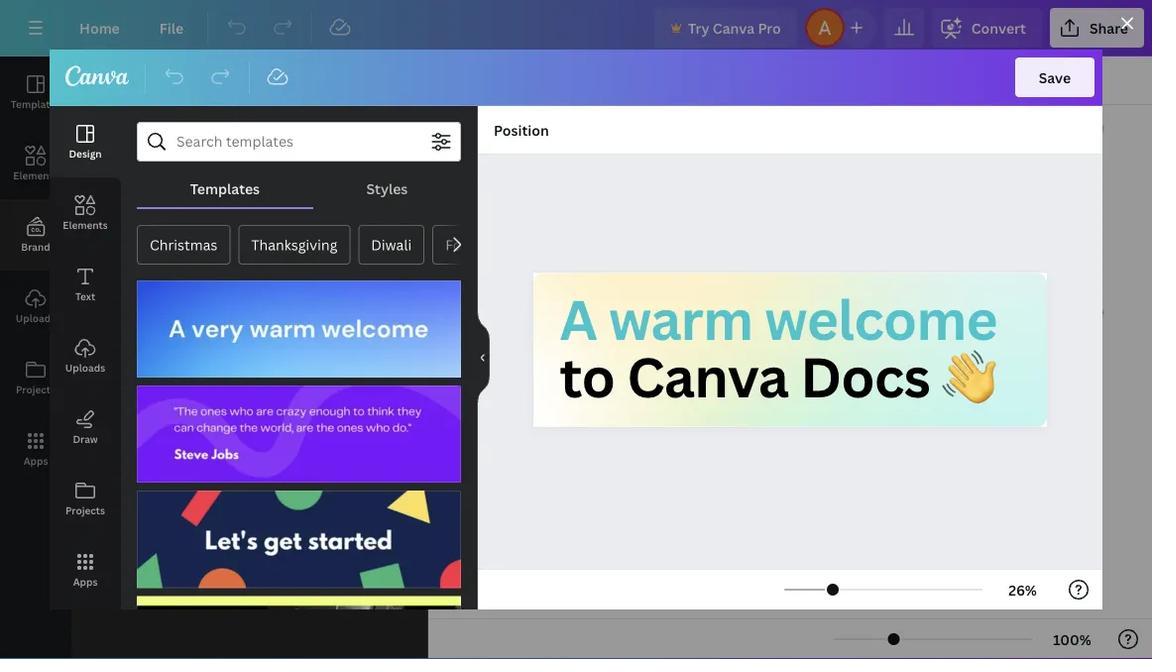 Task type: locate. For each thing, give the bounding box(es) containing it.
1 vertical spatial and
[[123, 267, 148, 286]]

and
[[321, 91, 347, 110], [123, 267, 148, 286]]

excited
[[648, 359, 757, 403]]

+
[[657, 572, 673, 615]]

try canva pro
[[688, 18, 782, 37], [215, 314, 308, 333]]

1 horizontal spatial try canva pro button
[[655, 8, 797, 48]]

a warm welcome
[[516, 140, 1038, 228]]

brand inside button
[[258, 362, 299, 380]]

1 horizontal spatial try canva pro
[[688, 18, 782, 37]]

all
[[146, 246, 162, 264]]

try canva pro inside main menu bar
[[688, 18, 782, 37]]

templates inside finish setting up your brand kit and brand templates
[[215, 113, 284, 131]]

None text field
[[429, 105, 1153, 660]]

uploads button
[[0, 271, 71, 342]]

canva
[[713, 18, 755, 37], [596, 208, 789, 296], [240, 314, 281, 333], [806, 398, 899, 441]]

you
[[881, 359, 937, 403], [567, 398, 623, 441]]

0 horizontal spatial try canva pro button
[[104, 304, 395, 343]]

0 horizontal spatial try
[[215, 314, 236, 333]]

0 vertical spatial templates
[[11, 97, 61, 111]]

set
[[178, 362, 200, 380]]

up inside set up your brand kit button
[[203, 362, 221, 380]]

find
[[113, 246, 142, 264]]

convert
[[972, 18, 1027, 37]]

beautiful
[[484, 436, 620, 479]]

your down in
[[288, 267, 318, 286]]

try inside main menu bar
[[688, 18, 710, 37]]

0 vertical spatial try canva pro button
[[655, 8, 797, 48]]

up right setting
[[201, 91, 218, 110]]

1 horizontal spatial and
[[321, 91, 347, 110]]

kit inside finish setting up your brand kit and brand templates
[[300, 91, 318, 110]]

you right hope
[[567, 398, 623, 441]]

0 vertical spatial try
[[688, 18, 710, 37]]

0 horizontal spatial templates
[[11, 97, 61, 111]]

your right set
[[224, 362, 255, 380]]

templates
[[11, 97, 61, 111], [215, 113, 284, 131]]

up inside finish setting up your brand kit and brand templates
[[201, 91, 218, 110]]

0 horizontal spatial you
[[567, 398, 623, 441]]

0 vertical spatial try canva pro
[[688, 18, 782, 37]]

1 horizontal spatial templates
[[215, 113, 284, 131]]

to
[[516, 208, 581, 296], [270, 267, 284, 286], [764, 359, 796, 403], [906, 398, 937, 441]]

1.
[[484, 572, 509, 615]]

0 vertical spatial kit
[[300, 91, 318, 110]]

1 vertical spatial up
[[203, 362, 221, 380]]

home
[[79, 18, 120, 37]]

projects button
[[0, 342, 71, 414]]

one
[[321, 246, 346, 264]]

edit
[[444, 71, 472, 90]]

canva inside main menu bar
[[713, 18, 755, 37]]

1 vertical spatial try
[[215, 314, 236, 333]]

enjoy
[[630, 398, 713, 441]]

hide image
[[428, 311, 441, 406]]

try canva pro button
[[655, 8, 797, 48], [104, 304, 395, 343]]

finish setting up your brand kit and brand templates
[[109, 91, 390, 131]]

0 vertical spatial and
[[321, 91, 347, 110]]

1 vertical spatial templates
[[215, 113, 284, 131]]

design
[[475, 71, 519, 90]]

0 vertical spatial up
[[201, 91, 218, 110]]

0 horizontal spatial and
[[123, 267, 148, 286]]

0 vertical spatial pro
[[758, 18, 782, 37]]

brand button
[[0, 199, 71, 271]]

convert button
[[932, 8, 1043, 48]]

your right setting
[[222, 91, 252, 110]]

quickly
[[152, 267, 199, 286]]

1 vertical spatial pro
[[285, 314, 308, 333]]

apps button
[[0, 414, 71, 485]]

brand
[[256, 91, 296, 110], [350, 91, 390, 110], [21, 240, 50, 253], [258, 362, 299, 380]]

pro inside main menu bar
[[758, 18, 782, 37]]

1 vertical spatial try canva pro
[[215, 314, 308, 333]]

your
[[222, 91, 252, 110], [182, 246, 213, 264], [288, 267, 318, 286], [224, 362, 255, 380]]

brand
[[216, 246, 256, 264]]

1 horizontal spatial pro
[[758, 18, 782, 37]]

kit
[[300, 91, 318, 110], [303, 362, 321, 380]]

set up your brand kit button
[[104, 351, 395, 391]]

up
[[201, 91, 218, 110], [203, 362, 221, 380]]

1 vertical spatial kit
[[303, 362, 321, 380]]

pro
[[758, 18, 782, 37], [285, 314, 308, 333]]

edit design
[[444, 71, 519, 90]]

up right set
[[203, 362, 221, 380]]

welcome
[[760, 140, 1038, 228]]

assets
[[260, 246, 302, 264]]

try for try canva pro "button" within main menu bar
[[688, 18, 710, 37]]

set up your brand kit
[[178, 362, 321, 380]]

try
[[688, 18, 710, 37], [215, 314, 236, 333]]

1 horizontal spatial try
[[688, 18, 710, 37]]

you right have at bottom
[[881, 359, 937, 403]]

elements button
[[0, 128, 71, 199]]



Task type: describe. For each thing, give the bounding box(es) containing it.
setting
[[151, 91, 198, 110]]

using
[[719, 398, 799, 441]]

your right of
[[182, 246, 213, 264]]

projects
[[16, 383, 56, 396]]

your inside finish setting up your brand kit and brand templates
[[222, 91, 252, 110]]

warm
[[574, 140, 746, 228]]

add
[[203, 267, 228, 286]]

0 horizontal spatial pro
[[285, 314, 308, 333]]

have
[[802, 359, 874, 403]]

we're
[[484, 359, 568, 403]]

of
[[165, 246, 179, 264]]

none text field containing to canva docs 👋
[[429, 105, 1153, 660]]

here!
[[944, 359, 1021, 403]]

👋
[[972, 208, 1036, 296]]

templates inside button
[[11, 97, 61, 111]]

brand inside button
[[21, 240, 50, 253]]

side panel tab list
[[0, 57, 71, 485]]

try canva pro button inside main menu bar
[[655, 8, 797, 48]]

0 horizontal spatial try canva pro
[[215, 314, 308, 333]]

home link
[[63, 8, 136, 48]]

to inside find all of your brand assets in one place and quickly add them to your designs.
[[270, 267, 284, 286]]

elements
[[13, 169, 58, 182]]

kit inside button
[[303, 362, 321, 380]]

find all of your brand assets in one place and quickly add them to your designs.
[[113, 246, 386, 286]]

finish
[[109, 91, 148, 110]]

1 horizontal spatial you
[[881, 359, 937, 403]]

try for try canva pro "button" to the bottom
[[215, 314, 236, 333]]

create
[[944, 398, 1039, 441]]

docs
[[803, 208, 957, 296]]

templates button
[[0, 57, 71, 128]]

uploads
[[16, 312, 56, 325]]

canva inside the we're very excited to have you here! we hope you enjoy using canva to create beautiful documents.
[[806, 398, 899, 441]]

we're very excited to have you here! we hope you enjoy using canva to create beautiful documents.
[[484, 359, 1081, 479]]

place
[[349, 246, 386, 264]]

to canva docs 👋
[[516, 208, 1036, 296]]

edit design button
[[437, 64, 527, 96]]

your inside button
[[224, 362, 255, 380]]

in
[[305, 246, 317, 264]]

we
[[1028, 359, 1074, 403]]

1. meet the + button
[[484, 572, 782, 615]]

and inside find all of your brand assets in one place and quickly add them to your designs.
[[123, 267, 148, 286]]

and inside finish setting up your brand kit and brand templates
[[321, 91, 347, 110]]

main menu bar
[[0, 0, 1153, 57]]

them
[[232, 267, 267, 286]]

hope
[[484, 398, 561, 441]]

the
[[600, 572, 650, 615]]

apps
[[23, 454, 48, 468]]

documents.
[[627, 436, 804, 479]]

very
[[575, 359, 641, 403]]

meet
[[516, 572, 593, 615]]

button
[[680, 572, 782, 615]]

a
[[516, 140, 560, 228]]

1 vertical spatial try canva pro button
[[104, 304, 395, 343]]

designs.
[[322, 267, 376, 286]]



Task type: vqa. For each thing, say whether or not it's contained in the screenshot.
Find
yes



